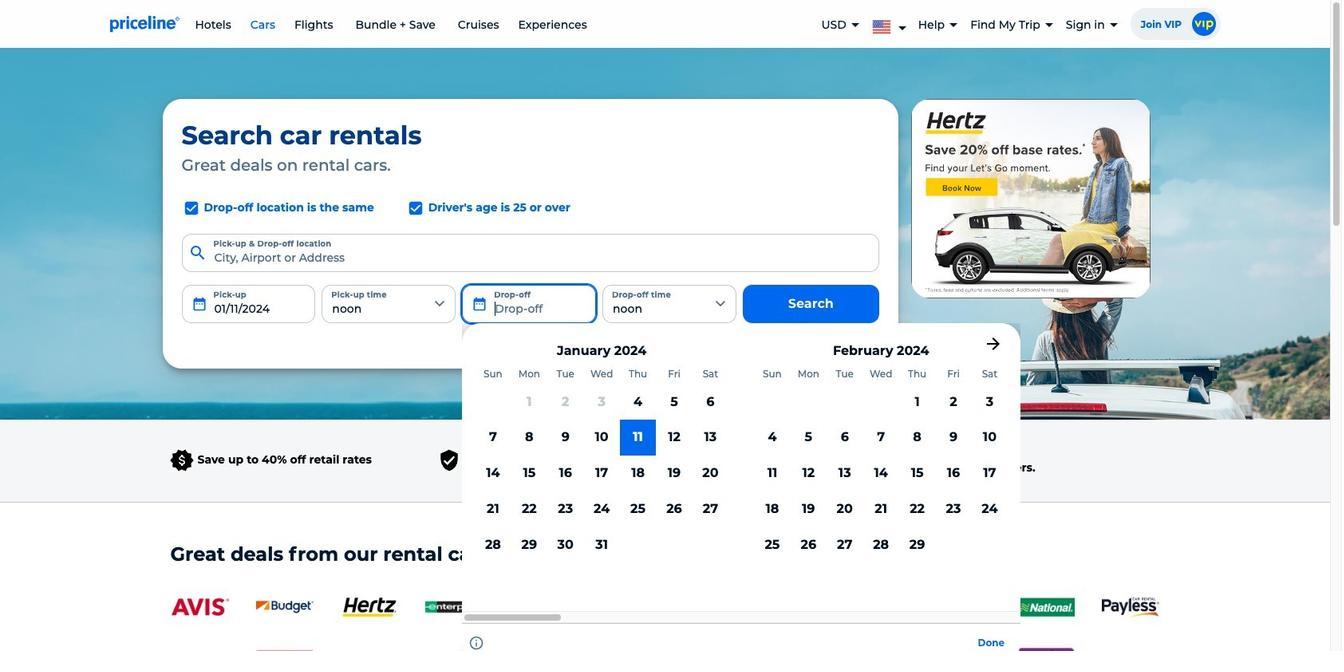 Task type: describe. For each thing, give the bounding box(es) containing it.
firefly image
[[1017, 647, 1074, 651]]

fox image
[[932, 593, 990, 622]]

budget image
[[256, 593, 313, 622]]

en us image
[[872, 17, 898, 34]]

hertz image
[[340, 593, 398, 622]]

Drop-off field
[[462, 285, 596, 323]]

ace image
[[763, 593, 821, 622]]

priceline.com home image
[[110, 15, 179, 33]]

avis image
[[171, 593, 229, 622]]

airport van rental image
[[256, 647, 313, 651]]

sixt image
[[848, 593, 905, 622]]

show march 2024 image
[[984, 334, 1003, 353]]

national image
[[1017, 593, 1074, 622]]

City, Airport or Address text field
[[182, 234, 879, 272]]

vip badge icon image
[[1192, 12, 1216, 36]]

Pick-up field
[[182, 285, 315, 323]]

calendar image
[[191, 296, 207, 312]]



Task type: locate. For each thing, give the bounding box(es) containing it.
payless image
[[1102, 597, 1159, 618]]

calendar image
[[472, 296, 488, 312]]

dollar image
[[510, 593, 567, 622]]

advertisement region
[[911, 99, 1151, 298]]

europcar image
[[932, 647, 990, 651]]

thrifty image
[[679, 593, 736, 622]]

alamo image
[[594, 593, 652, 622]]

enterprise image
[[425, 593, 482, 622]]

american image
[[425, 647, 482, 651]]



Task type: vqa. For each thing, say whether or not it's contained in the screenshot.
Avis IMAGE
yes



